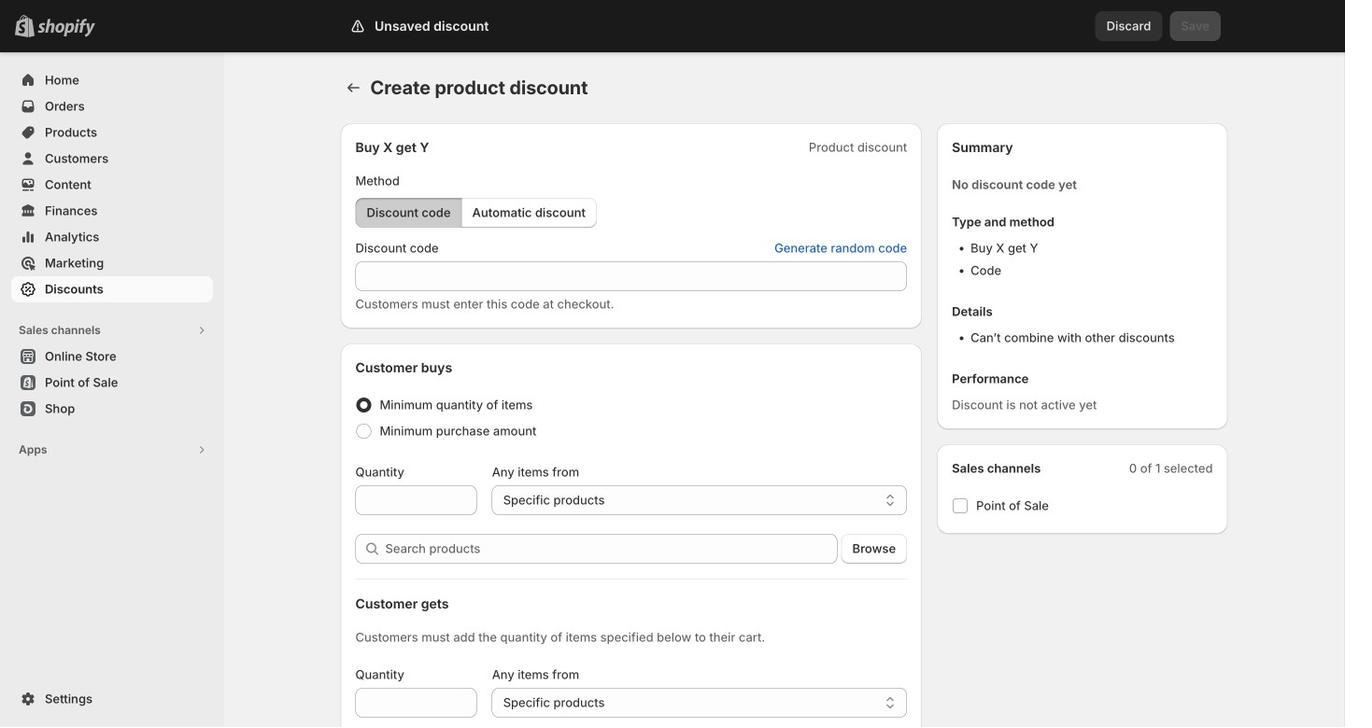 Task type: vqa. For each thing, say whether or not it's contained in the screenshot.
shopify IMAGE
yes



Task type: locate. For each thing, give the bounding box(es) containing it.
shopify image
[[37, 18, 95, 37]]

Search products text field
[[385, 534, 838, 564]]

None text field
[[355, 486, 477, 516]]

None text field
[[355, 262, 907, 291], [355, 689, 477, 718], [355, 262, 907, 291], [355, 689, 477, 718]]



